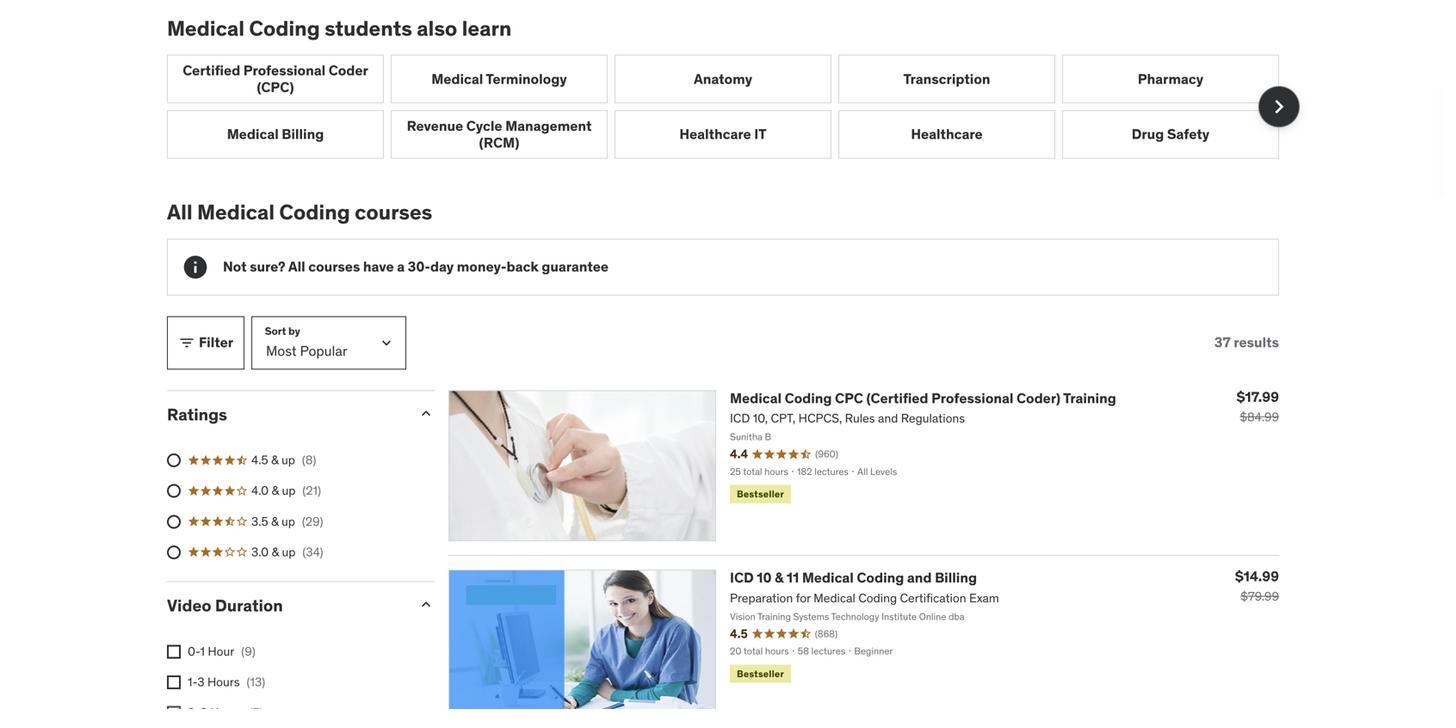 Task type: vqa. For each thing, say whether or not it's contained in the screenshot.
course in the Subscribe to this course and 25,000+ top‑rated Udemy courses for your organization.
no



Task type: locate. For each thing, give the bounding box(es) containing it.
2 xsmall image from the top
[[167, 676, 181, 690]]

courses up the a
[[355, 199, 433, 225]]

billing down the (cpc)
[[282, 126, 324, 143]]

0 horizontal spatial billing
[[282, 126, 324, 143]]

anatomy
[[694, 70, 753, 88]]

it
[[755, 126, 767, 143]]

students
[[325, 15, 412, 41]]

(13)
[[247, 675, 265, 690]]

1 horizontal spatial all
[[288, 258, 305, 276]]

up left (29)
[[282, 514, 295, 530]]

medical coding  cpc (certified professional coder) training
[[730, 390, 1117, 407]]

& right 3.0
[[272, 545, 279, 560]]

money-
[[457, 258, 507, 276]]

healthcare
[[680, 126, 752, 143], [912, 126, 983, 143]]

medical inside medical terminology link
[[432, 70, 483, 88]]

learn
[[462, 15, 512, 41]]

0 vertical spatial small image
[[178, 334, 196, 352]]

0-1 hour (9)
[[188, 644, 256, 660]]

11
[[787, 569, 800, 587]]

37 results status
[[1215, 334, 1280, 352]]

hour
[[208, 644, 234, 660]]

3.5
[[252, 514, 268, 530]]

video duration
[[167, 596, 283, 616]]

courses left have
[[309, 258, 360, 276]]

0 horizontal spatial small image
[[178, 334, 196, 352]]

4 up from the top
[[282, 545, 296, 560]]

xsmall image left 1-
[[167, 676, 181, 690]]

1 vertical spatial xsmall image
[[167, 676, 181, 690]]

a
[[397, 258, 405, 276]]

billing right and
[[935, 569, 978, 587]]

healthcare it
[[680, 126, 767, 143]]

drug safety link
[[1063, 110, 1280, 159]]

0 vertical spatial billing
[[282, 126, 324, 143]]

0 horizontal spatial healthcare
[[680, 126, 752, 143]]

courses for all
[[309, 258, 360, 276]]

billing
[[282, 126, 324, 143], [935, 569, 978, 587]]

xsmall image
[[167, 645, 181, 659], [167, 676, 181, 690]]

professional
[[244, 62, 326, 79], [932, 390, 1014, 407]]

1 horizontal spatial small image
[[418, 405, 435, 422]]

(29)
[[302, 514, 323, 530]]

& right 3.5
[[271, 514, 279, 530]]

up
[[282, 453, 295, 468], [282, 483, 296, 499], [282, 514, 295, 530], [282, 545, 296, 560]]

2 healthcare from the left
[[912, 126, 983, 143]]

0 vertical spatial xsmall image
[[167, 645, 181, 659]]

professional left coder)
[[932, 390, 1014, 407]]

1 vertical spatial courses
[[309, 258, 360, 276]]

4.0
[[252, 483, 269, 499]]

filter
[[199, 334, 233, 352]]

(8)
[[302, 453, 316, 468]]

courses
[[355, 199, 433, 225], [309, 258, 360, 276]]

& left 11
[[775, 569, 784, 587]]

icd 10 & 11 medical coding and billing link
[[730, 569, 978, 587]]

& right 4.5
[[271, 453, 279, 468]]

1 vertical spatial professional
[[932, 390, 1014, 407]]

medical for medical coding students also learn
[[167, 15, 245, 41]]

terminology
[[486, 70, 567, 88]]

up for 3.0 & up
[[282, 545, 296, 560]]

coding
[[249, 15, 320, 41], [279, 199, 350, 225], [785, 390, 832, 407], [857, 569, 905, 587]]

not sure? all courses have a 30-day money-back guarantee
[[223, 258, 609, 276]]

revenue
[[407, 117, 464, 135]]

healthcare inside healthcare link
[[912, 126, 983, 143]]

3 up from the top
[[282, 514, 295, 530]]

billing inside carousel element
[[282, 126, 324, 143]]

xsmall image for 1-
[[167, 676, 181, 690]]

0 vertical spatial professional
[[244, 62, 326, 79]]

& right 4.0
[[272, 483, 279, 499]]

1 up from the top
[[282, 453, 295, 468]]

1 horizontal spatial healthcare
[[912, 126, 983, 143]]

0 vertical spatial all
[[167, 199, 193, 225]]

xsmall image left the 0-
[[167, 645, 181, 659]]

up left (8)
[[282, 453, 295, 468]]

professional left 'coder'
[[244, 62, 326, 79]]

have
[[363, 258, 394, 276]]

healthcare left it
[[680, 126, 752, 143]]

up for 4.0 & up
[[282, 483, 296, 499]]

& for 4.0
[[272, 483, 279, 499]]

(rcm)
[[479, 134, 520, 151]]

$79.99
[[1241, 589, 1280, 605]]

1 horizontal spatial professional
[[932, 390, 1014, 407]]

$84.99
[[1241, 409, 1280, 425]]

back
[[507, 258, 539, 276]]

(9)
[[241, 644, 256, 660]]

medical for medical billing
[[227, 126, 279, 143]]

certified
[[183, 62, 240, 79]]

training
[[1064, 390, 1117, 407]]

0 horizontal spatial professional
[[244, 62, 326, 79]]

courses for coding
[[355, 199, 433, 225]]

medical
[[167, 15, 245, 41], [432, 70, 483, 88], [227, 126, 279, 143], [197, 199, 275, 225], [730, 390, 782, 407], [803, 569, 854, 587]]

0 vertical spatial courses
[[355, 199, 433, 225]]

2 up from the top
[[282, 483, 296, 499]]

1 healthcare from the left
[[680, 126, 752, 143]]

filter button
[[167, 316, 245, 370]]

up left (34)
[[282, 545, 296, 560]]

(21)
[[303, 483, 321, 499]]

up left (21)
[[282, 483, 296, 499]]

1 vertical spatial billing
[[935, 569, 978, 587]]

30-
[[408, 258, 431, 276]]

1 horizontal spatial billing
[[935, 569, 978, 587]]

37
[[1215, 334, 1232, 352]]

coder
[[329, 62, 368, 79]]

1 xsmall image from the top
[[167, 645, 181, 659]]

up for 3.5 & up
[[282, 514, 295, 530]]

medical coding  cpc (certified professional coder) training link
[[730, 390, 1117, 407]]

coding up sure?
[[279, 199, 350, 225]]

healthcare inside "healthcare it" link
[[680, 126, 752, 143]]

all
[[167, 199, 193, 225], [288, 258, 305, 276]]

medical inside "medical billing" link
[[227, 126, 279, 143]]

& for 3.5
[[271, 514, 279, 530]]

small image
[[178, 334, 196, 352], [418, 405, 435, 422]]

xsmall image for 0-
[[167, 645, 181, 659]]

small image
[[418, 596, 435, 614]]

healthcare down transcription link
[[912, 126, 983, 143]]



Task type: describe. For each thing, give the bounding box(es) containing it.
(34)
[[303, 545, 323, 560]]

& for 4.5
[[271, 453, 279, 468]]

icd 10 & 11 medical coding and billing
[[730, 569, 978, 587]]

revenue cycle management (rcm)
[[407, 117, 592, 151]]

$14.99 $79.99
[[1236, 568, 1280, 605]]

4.5
[[252, 453, 268, 468]]

certified professional coder (cpc)
[[183, 62, 368, 96]]

icd
[[730, 569, 754, 587]]

37 results
[[1215, 334, 1280, 352]]

$17.99
[[1237, 388, 1280, 406]]

not
[[223, 258, 247, 276]]

medical for medical coding  cpc (certified professional coder) training
[[730, 390, 782, 407]]

pharmacy
[[1139, 70, 1204, 88]]

healthcare it link
[[615, 110, 832, 159]]

1 vertical spatial all
[[288, 258, 305, 276]]

transcription link
[[839, 55, 1056, 103]]

coder)
[[1017, 390, 1061, 407]]

small image inside the filter button
[[178, 334, 196, 352]]

anatomy link
[[615, 55, 832, 103]]

4.5 & up (8)
[[252, 453, 316, 468]]

4.0 & up (21)
[[252, 483, 321, 499]]

hours
[[208, 675, 240, 690]]

medical coding students also learn
[[167, 15, 512, 41]]

sure?
[[250, 258, 286, 276]]

next image
[[1266, 93, 1294, 121]]

healthcare for healthcare
[[912, 126, 983, 143]]

all medical coding courses
[[167, 199, 433, 225]]

ratings button
[[167, 404, 404, 425]]

management
[[506, 117, 592, 135]]

cycle
[[467, 117, 503, 135]]

safety
[[1168, 126, 1210, 143]]

video duration button
[[167, 596, 404, 616]]

0-
[[188, 644, 200, 660]]

(certified
[[867, 390, 929, 407]]

1 vertical spatial small image
[[418, 405, 435, 422]]

drug safety
[[1132, 126, 1210, 143]]

and
[[908, 569, 932, 587]]

professional inside certified professional coder (cpc)
[[244, 62, 326, 79]]

pharmacy link
[[1063, 55, 1280, 103]]

day
[[431, 258, 454, 276]]

xsmall image
[[167, 707, 181, 710]]

medical terminology link
[[391, 55, 608, 103]]

medical billing link
[[167, 110, 384, 159]]

1-
[[188, 675, 198, 690]]

transcription
[[904, 70, 991, 88]]

$17.99 $84.99
[[1237, 388, 1280, 425]]

$14.99
[[1236, 568, 1280, 586]]

10
[[757, 569, 772, 587]]

carousel element
[[167, 55, 1301, 159]]

revenue cycle management (rcm) link
[[391, 110, 608, 159]]

medical for medical terminology
[[432, 70, 483, 88]]

healthcare link
[[839, 110, 1056, 159]]

results
[[1235, 334, 1280, 352]]

3.5 & up (29)
[[252, 514, 323, 530]]

drug
[[1132, 126, 1165, 143]]

certified professional coder (cpc) link
[[167, 55, 384, 103]]

duration
[[215, 596, 283, 616]]

guarantee
[[542, 258, 609, 276]]

1-3 hours (13)
[[188, 675, 265, 690]]

coding up certified professional coder (cpc)
[[249, 15, 320, 41]]

medical billing
[[227, 126, 324, 143]]

coding left cpc
[[785, 390, 832, 407]]

3
[[198, 675, 205, 690]]

coding left and
[[857, 569, 905, 587]]

also
[[417, 15, 458, 41]]

ratings
[[167, 404, 227, 425]]

1
[[200, 644, 205, 660]]

(cpc)
[[257, 78, 294, 96]]

0 horizontal spatial all
[[167, 199, 193, 225]]

healthcare for healthcare it
[[680, 126, 752, 143]]

up for 4.5 & up
[[282, 453, 295, 468]]

3.0 & up (34)
[[252, 545, 323, 560]]

& for 3.0
[[272, 545, 279, 560]]

3.0
[[252, 545, 269, 560]]

cpc
[[836, 390, 864, 407]]

video
[[167, 596, 212, 616]]

medical terminology
[[432, 70, 567, 88]]



